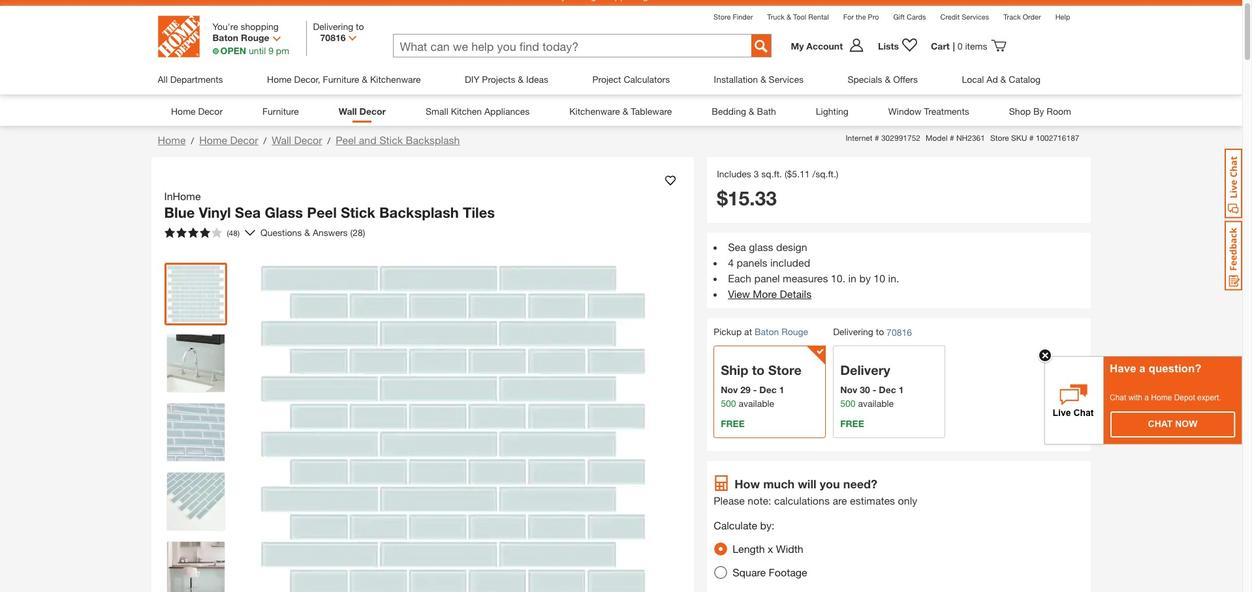 Task type: locate. For each thing, give the bounding box(es) containing it.
0 vertical spatial sea
[[235, 204, 261, 221]]

5
[[792, 168, 797, 180]]

dec right 30 on the right of page
[[879, 384, 896, 396]]

1 vertical spatial services
[[769, 74, 804, 85]]

1 vertical spatial $
[[717, 187, 728, 210]]

0 horizontal spatial sea
[[235, 204, 261, 221]]

available down 30 on the right of page
[[858, 398, 894, 409]]

baton up open at top
[[213, 32, 238, 43]]

baton rouge
[[213, 32, 269, 43]]

services down my
[[769, 74, 804, 85]]

& for specials & offers
[[885, 74, 891, 85]]

ship
[[721, 363, 748, 378]]

70816 link
[[887, 326, 912, 339]]

store
[[714, 12, 731, 21], [990, 133, 1009, 143], [768, 363, 802, 378]]

$ down "includes"
[[717, 187, 728, 210]]

1 500 from the left
[[721, 398, 736, 409]]

#
[[875, 133, 879, 143], [950, 133, 954, 143], [1029, 133, 1034, 143]]

& up the wall decor
[[362, 74, 368, 85]]

500 down delivery
[[840, 398, 856, 409]]

furniture
[[323, 74, 359, 85], [262, 105, 299, 117]]

1 horizontal spatial 1
[[899, 384, 904, 396]]

1 vertical spatial to
[[876, 326, 884, 338]]

1 vertical spatial rouge
[[782, 326, 808, 338]]

option group
[[709, 538, 818, 585]]

store finder link
[[714, 12, 753, 21]]

wall decor
[[339, 105, 386, 117]]

- right 30 on the right of page
[[873, 384, 876, 396]]

inhome link
[[164, 189, 206, 204]]

window treatments link
[[888, 103, 969, 119]]

0 horizontal spatial wall
[[272, 134, 291, 146]]

kitchenware
[[370, 74, 421, 85], [569, 105, 620, 117]]

1 vertical spatial a
[[1145, 394, 1149, 403]]

sea inside sea glass design 4 panels included each panel measures 10. in by 10 in. view more details
[[728, 241, 746, 253]]

inhome peel and stick backsplash nh2361 c3.3 image
[[167, 473, 224, 530]]

to right ship
[[752, 363, 765, 378]]

1 - from the left
[[753, 384, 757, 396]]

2 500 from the left
[[840, 398, 856, 409]]

credit
[[940, 12, 960, 21]]

& left answers at the top of the page
[[304, 227, 310, 238]]

1 nov from the left
[[721, 384, 738, 396]]

calculate
[[714, 520, 757, 532]]

chat now link
[[1111, 413, 1235, 437]]

gift cards link
[[893, 12, 926, 21]]

4 stars image
[[164, 228, 222, 238]]

free for nov
[[840, 418, 864, 430]]

70816 up the home decor, furniture & kitchenware
[[320, 32, 346, 43]]

footage
[[769, 567, 807, 579]]

and
[[359, 134, 377, 146]]

. right (
[[797, 168, 800, 180]]

inhome peel and stick backsplash nh2361 66.2 image
[[167, 404, 224, 461]]

0 horizontal spatial free
[[721, 418, 745, 430]]

1 horizontal spatial dec
[[879, 384, 896, 396]]

0 horizontal spatial -
[[753, 384, 757, 396]]

dec
[[759, 384, 777, 396], [879, 384, 896, 396]]

& for kitchenware & tableware
[[623, 105, 628, 117]]

delivering
[[313, 21, 353, 32], [833, 326, 873, 338]]

home decor link
[[171, 103, 223, 119], [199, 134, 258, 146]]

1 vertical spatial backsplash
[[379, 204, 459, 221]]

& inside 'link'
[[362, 74, 368, 85]]

help
[[1056, 12, 1070, 21]]

home for home / home decor / wall decor / peel and stick backsplash
[[158, 134, 186, 146]]

2 horizontal spatial store
[[990, 133, 1009, 143]]

1 horizontal spatial #
[[950, 133, 954, 143]]

questions & answers (28)
[[261, 227, 365, 238]]

sea up 4
[[728, 241, 746, 253]]

0 horizontal spatial kitchenware
[[370, 74, 421, 85]]

only
[[898, 495, 917, 507]]

1 horizontal spatial /
[[263, 135, 267, 146]]

0 vertical spatial rouge
[[241, 32, 269, 43]]

window
[[888, 105, 922, 117]]

1 horizontal spatial $
[[787, 168, 792, 180]]

1 vertical spatial home decor link
[[199, 134, 258, 146]]

width
[[776, 543, 803, 556]]

available inside ship to store nov 29 - dec 1 500 available
[[739, 398, 774, 409]]

finder
[[733, 12, 753, 21]]

0 horizontal spatial nov
[[721, 384, 738, 396]]

1 horizontal spatial delivering
[[833, 326, 873, 338]]

0 horizontal spatial to
[[356, 21, 364, 32]]

1 right 30 on the right of page
[[899, 384, 904, 396]]

questions
[[261, 227, 302, 238]]

& left offers
[[885, 74, 891, 85]]

length
[[733, 543, 765, 556]]

2 free from the left
[[840, 418, 864, 430]]

to for 70816
[[876, 326, 884, 338]]

0 horizontal spatial furniture
[[262, 105, 299, 117]]

treatments
[[924, 105, 969, 117]]

1 horizontal spatial 500
[[840, 398, 856, 409]]

0 items
[[958, 40, 987, 51]]

1 dec from the left
[[759, 384, 777, 396]]

backsplash inside 'inhome blue vinyl sea glass peel stick backsplash tiles'
[[379, 204, 459, 221]]

/sq.ft.
[[813, 168, 836, 180]]

/ down furniture link
[[263, 135, 267, 146]]

home inside 'link'
[[267, 74, 292, 85]]

pickup
[[714, 326, 742, 338]]

1 vertical spatial stick
[[341, 204, 375, 221]]

at
[[744, 326, 752, 338]]

1 available from the left
[[739, 398, 774, 409]]

0 vertical spatial backsplash
[[406, 134, 460, 146]]

internet
[[846, 133, 873, 143]]

kitchenware down project
[[569, 105, 620, 117]]

help link
[[1056, 12, 1070, 21]]

gift
[[893, 12, 905, 21]]

rouge
[[241, 32, 269, 43], [782, 326, 808, 338]]

to for store
[[752, 363, 765, 378]]

70816 up delivery
[[887, 327, 912, 338]]

0 vertical spatial to
[[356, 21, 364, 32]]

note:
[[748, 495, 771, 507]]

decor
[[198, 105, 223, 117], [359, 105, 386, 117], [230, 134, 258, 146], [294, 134, 322, 146]]

& left the ideas
[[518, 74, 524, 85]]

1 # from the left
[[875, 133, 879, 143]]

. down 3
[[750, 187, 755, 210]]

credit services link
[[940, 12, 989, 21]]

/ right home link
[[191, 135, 194, 146]]

much
[[763, 477, 795, 492]]

by right shop
[[1033, 105, 1044, 117]]

dec right 29
[[759, 384, 777, 396]]

& left the bath
[[749, 105, 755, 117]]

1 vertical spatial baton
[[755, 326, 779, 338]]

store left finder
[[714, 12, 731, 21]]

stick
[[379, 134, 403, 146], [341, 204, 375, 221]]

0 vertical spatial 70816
[[320, 32, 346, 43]]

2 vertical spatial store
[[768, 363, 802, 378]]

2 horizontal spatial #
[[1029, 133, 1034, 143]]

1 horizontal spatial -
[[873, 384, 876, 396]]

nov left 29
[[721, 384, 738, 396]]

2 horizontal spatial to
[[876, 326, 884, 338]]

wall decor link down furniture link
[[272, 134, 322, 146]]

0 vertical spatial store
[[714, 12, 731, 21]]

0 vertical spatial peel
[[336, 134, 356, 146]]

-
[[753, 384, 757, 396], [873, 384, 876, 396]]

have a question?
[[1110, 363, 1202, 375]]

$ left 11
[[787, 168, 792, 180]]

302991752
[[881, 133, 921, 143]]

&
[[787, 12, 791, 21], [362, 74, 368, 85], [518, 74, 524, 85], [761, 74, 766, 85], [885, 74, 891, 85], [1001, 74, 1006, 85], [623, 105, 628, 117], [749, 105, 755, 117], [304, 227, 310, 238]]

furniture right decor,
[[323, 74, 359, 85]]

# right sku
[[1029, 133, 1034, 143]]

to left 70816 link
[[876, 326, 884, 338]]

& right installation
[[761, 74, 766, 85]]

by right in
[[859, 272, 871, 285]]

2 vertical spatial to
[[752, 363, 765, 378]]

submit search image
[[754, 40, 767, 53]]

0 horizontal spatial #
[[875, 133, 879, 143]]

live chat image
[[1225, 149, 1242, 219]]

projects
[[482, 74, 515, 85]]

2 1 from the left
[[899, 384, 904, 396]]

a
[[1140, 363, 1146, 375], [1145, 394, 1149, 403]]

2 horizontal spatial /
[[327, 135, 331, 146]]

1 horizontal spatial rouge
[[782, 326, 808, 338]]

2 - from the left
[[873, 384, 876, 396]]

sea up (48)
[[235, 204, 261, 221]]

70816 inside delivering to 70816
[[887, 327, 912, 338]]

option group containing length x width
[[709, 538, 818, 585]]

1 vertical spatial sea
[[728, 241, 746, 253]]

delivering inside delivering to 70816
[[833, 326, 873, 338]]

backsplash down small
[[406, 134, 460, 146]]

1 vertical spatial by
[[859, 272, 871, 285]]

a right have
[[1140, 363, 1146, 375]]

3 / from the left
[[327, 135, 331, 146]]

0 horizontal spatial delivering
[[313, 21, 353, 32]]

home decor link down home decor
[[199, 134, 258, 146]]

chat
[[1110, 394, 1126, 403]]

1 horizontal spatial wall
[[339, 105, 357, 117]]

kitchenware up the wall decor
[[370, 74, 421, 85]]

1 horizontal spatial 70816
[[887, 327, 912, 338]]

inhome peel and stick backsplash nh2361 e1.1 image
[[167, 335, 224, 392]]

2 nov from the left
[[840, 384, 857, 396]]

0 horizontal spatial services
[[769, 74, 804, 85]]

1 horizontal spatial services
[[962, 12, 989, 21]]

peel left the and
[[336, 134, 356, 146]]

small kitchen appliances link
[[426, 103, 530, 119]]

store inside ship to store nov 29 - dec 1 500 available
[[768, 363, 802, 378]]

1 horizontal spatial wall decor link
[[339, 103, 386, 119]]

free down 30 on the right of page
[[840, 418, 864, 430]]

all departments link
[[158, 64, 223, 95]]

0 horizontal spatial store
[[714, 12, 731, 21]]

2 dec from the left
[[879, 384, 896, 396]]

1 right 29
[[779, 384, 784, 396]]

500 down ship
[[721, 398, 736, 409]]

0 horizontal spatial rouge
[[241, 32, 269, 43]]

/ left the and
[[327, 135, 331, 146]]

wall decor link up the and
[[339, 103, 386, 119]]

furniture up home / home decor / wall decor / peel and stick backsplash
[[262, 105, 299, 117]]

baton
[[213, 32, 238, 43], [755, 326, 779, 338]]

0 horizontal spatial stick
[[341, 204, 375, 221]]

furniture inside "home decor, furniture & kitchenware" 'link'
[[323, 74, 359, 85]]

0 horizontal spatial by
[[859, 272, 871, 285]]

0 vertical spatial furniture
[[323, 74, 359, 85]]

wall down furniture link
[[272, 134, 291, 146]]

wall
[[339, 105, 357, 117], [272, 134, 291, 146]]

calculations
[[774, 495, 830, 507]]

services right the credit
[[962, 12, 989, 21]]

1 1 from the left
[[779, 384, 784, 396]]

0 horizontal spatial .
[[750, 187, 755, 210]]

inhome
[[164, 190, 201, 202]]

specials & offers link
[[848, 64, 918, 95]]

home for home decor
[[171, 105, 196, 117]]

0 vertical spatial wall
[[339, 105, 357, 117]]

delivering up delivery
[[833, 326, 873, 338]]

available down 29
[[739, 398, 774, 409]]

rouge up open until 9 pm
[[241, 32, 269, 43]]

wall decor link
[[339, 103, 386, 119], [272, 134, 322, 146]]

& for bedding & bath
[[749, 105, 755, 117]]

rouge down details
[[782, 326, 808, 338]]

- right 29
[[753, 384, 757, 396]]

kitchenware inside 'link'
[[370, 74, 421, 85]]

ad
[[987, 74, 998, 85]]

bedding & bath link
[[712, 103, 776, 119]]

delivering up the home decor, furniture & kitchenware
[[313, 21, 353, 32]]

1 / from the left
[[191, 135, 194, 146]]

pro
[[868, 12, 879, 21]]

store down baton rouge button
[[768, 363, 802, 378]]

stick right the and
[[379, 134, 403, 146]]

1 horizontal spatial nov
[[840, 384, 857, 396]]

0 vertical spatial kitchenware
[[370, 74, 421, 85]]

bedding
[[712, 105, 746, 117]]

3 # from the left
[[1029, 133, 1034, 143]]

# right model
[[950, 133, 954, 143]]

0 horizontal spatial 500
[[721, 398, 736, 409]]

peel up answers at the top of the page
[[307, 204, 337, 221]]

peel
[[336, 134, 356, 146], [307, 204, 337, 221]]

specials
[[848, 74, 882, 85]]

1 horizontal spatial sea
[[728, 241, 746, 253]]

to
[[356, 21, 364, 32], [876, 326, 884, 338], [752, 363, 765, 378]]

baton right at
[[755, 326, 779, 338]]

1 horizontal spatial to
[[752, 363, 765, 378]]

to up "home decor, furniture & kitchenware" 'link'
[[356, 21, 364, 32]]

chat now
[[1148, 419, 1198, 430]]

0 horizontal spatial baton
[[213, 32, 238, 43]]

blue
[[164, 204, 195, 221]]

1 horizontal spatial available
[[858, 398, 894, 409]]

a right with
[[1145, 394, 1149, 403]]

1 free from the left
[[721, 418, 745, 430]]

home
[[267, 74, 292, 85], [171, 105, 196, 117], [158, 134, 186, 146], [199, 134, 227, 146], [1151, 394, 1172, 403]]

0 horizontal spatial 70816
[[320, 32, 346, 43]]

2 # from the left
[[950, 133, 954, 143]]

0 horizontal spatial available
[[739, 398, 774, 409]]

delivering for delivering to 70816
[[833, 326, 873, 338]]

depot
[[1174, 394, 1195, 403]]

available
[[739, 398, 774, 409], [858, 398, 894, 409]]

1 vertical spatial 70816
[[887, 327, 912, 338]]

0 vertical spatial by
[[1033, 105, 1044, 117]]

to inside ship to store nov 29 - dec 1 500 available
[[752, 363, 765, 378]]

stick up (28)
[[341, 204, 375, 221]]

1 vertical spatial delivering
[[833, 326, 873, 338]]

2 available from the left
[[858, 398, 894, 409]]

0 horizontal spatial /
[[191, 135, 194, 146]]

project calculators
[[592, 74, 670, 85]]

are
[[833, 495, 847, 507]]

0 horizontal spatial 1
[[779, 384, 784, 396]]

1 vertical spatial wall decor link
[[272, 134, 322, 146]]

1 vertical spatial peel
[[307, 204, 337, 221]]

1 horizontal spatial store
[[768, 363, 802, 378]]

0 horizontal spatial dec
[[759, 384, 777, 396]]

None text field
[[393, 35, 738, 58], [393, 35, 738, 58], [393, 35, 738, 58], [393, 35, 738, 58]]

0 vertical spatial delivering
[[313, 21, 353, 32]]

1 horizontal spatial kitchenware
[[569, 105, 620, 117]]

nov left 30 on the right of page
[[840, 384, 857, 396]]

0 vertical spatial stick
[[379, 134, 403, 146]]

0 vertical spatial .
[[797, 168, 800, 180]]

1 horizontal spatial by
[[1033, 105, 1044, 117]]

wall down the home decor, furniture & kitchenware
[[339, 105, 357, 117]]

1 horizontal spatial stick
[[379, 134, 403, 146]]

pm
[[276, 45, 289, 56]]

to inside delivering to 70816
[[876, 326, 884, 338]]

tiles
[[463, 204, 495, 221]]

# right internet
[[875, 133, 879, 143]]

backsplash left tiles
[[379, 204, 459, 221]]

home decor link down departments
[[171, 103, 223, 119]]

0 vertical spatial services
[[962, 12, 989, 21]]

free down 29
[[721, 418, 745, 430]]

gift cards
[[893, 12, 926, 21]]

& left tool
[[787, 12, 791, 21]]

store left sku
[[990, 133, 1009, 143]]

10
[[874, 272, 885, 285]]

nov inside ship to store nov 29 - dec 1 500 available
[[721, 384, 738, 396]]

specials & offers
[[848, 74, 918, 85]]

& left tableware
[[623, 105, 628, 117]]

nh2361
[[956, 133, 985, 143]]

1 horizontal spatial furniture
[[323, 74, 359, 85]]

0 vertical spatial $
[[787, 168, 792, 180]]

1 horizontal spatial free
[[840, 418, 864, 430]]



Task type: describe. For each thing, give the bounding box(es) containing it.
dec inside ship to store nov 29 - dec 1 500 available
[[759, 384, 777, 396]]

now
[[1175, 419, 1198, 430]]

kitchenware & tableware link
[[569, 103, 672, 119]]

peel inside 'inhome blue vinyl sea glass peel stick backsplash tiles'
[[307, 204, 337, 221]]

$ 15 . 33
[[717, 187, 777, 210]]

500 inside ship to store nov 29 - dec 1 500 available
[[721, 398, 736, 409]]

inhome peel and stick backsplash nh2361 64.0 image
[[167, 265, 224, 323]]

1 inside delivery nov 30 - dec 1 500 available
[[899, 384, 904, 396]]

glass
[[265, 204, 303, 221]]

0 horizontal spatial wall decor link
[[272, 134, 322, 146]]

please
[[714, 495, 745, 507]]

home / home decor / wall decor / peel and stick backsplash
[[158, 134, 460, 146]]

cart
[[931, 40, 950, 51]]

1 vertical spatial .
[[750, 187, 755, 210]]

inhome peel and stick backsplash nh2361 1f.4 image
[[167, 542, 224, 593]]

free for to
[[721, 418, 745, 430]]

2 / from the left
[[263, 135, 267, 146]]

0 vertical spatial home decor link
[[171, 103, 223, 119]]

delivery
[[840, 363, 890, 378]]

500 inside delivery nov 30 - dec 1 500 available
[[840, 398, 856, 409]]

for the pro link
[[843, 12, 879, 21]]

in
[[848, 272, 857, 285]]

inhome blue vinyl sea glass peel stick backsplash tiles
[[164, 190, 495, 221]]

rental
[[808, 12, 829, 21]]

9
[[268, 45, 274, 56]]

available inside delivery nov 30 - dec 1 500 available
[[858, 398, 894, 409]]

10.
[[831, 272, 846, 285]]

small
[[426, 105, 448, 117]]

installation
[[714, 74, 758, 85]]

details
[[780, 288, 812, 300]]

1 vertical spatial kitchenware
[[569, 105, 620, 117]]

home decor
[[171, 105, 223, 117]]

local ad & catalog
[[962, 74, 1041, 85]]

room
[[1047, 105, 1071, 117]]

truck
[[767, 12, 785, 21]]

store finder
[[714, 12, 753, 21]]

home decor, furniture & kitchenware link
[[267, 64, 421, 95]]

truck & tool rental link
[[767, 12, 829, 21]]

shop by room link
[[1009, 103, 1071, 119]]

departments
[[170, 74, 223, 85]]

furniture link
[[262, 103, 299, 119]]

nov inside delivery nov 30 - dec 1 500 available
[[840, 384, 857, 396]]

(48)
[[227, 228, 240, 238]]

catalog
[[1009, 74, 1041, 85]]

cards
[[907, 12, 926, 21]]

- inside ship to store nov 29 - dec 1 500 available
[[753, 384, 757, 396]]

how
[[735, 477, 760, 492]]

0 horizontal spatial $
[[717, 187, 728, 210]]

all
[[158, 74, 168, 85]]

lists
[[878, 40, 899, 51]]

track
[[1004, 12, 1021, 21]]

stick inside 'inhome blue vinyl sea glass peel stick backsplash tiles'
[[341, 204, 375, 221]]

bath
[[757, 105, 776, 117]]

includes 3 sq.ft. ( $ 5 . 11 /sq.ft. )
[[717, 168, 839, 180]]

panels
[[737, 257, 768, 269]]

29
[[741, 384, 751, 396]]

0 vertical spatial baton
[[213, 32, 238, 43]]

by inside sea glass design 4 panels included each panel measures 10. in by 10 in. view more details
[[859, 272, 871, 285]]

lists link
[[872, 38, 924, 54]]

lighting link
[[816, 103, 849, 119]]

internet # 302991752 model # nh2361 store sku # 1002716187
[[846, 133, 1080, 143]]

need?
[[843, 477, 878, 492]]

my account link
[[791, 38, 872, 54]]

& for truck & tool rental
[[787, 12, 791, 21]]

& for installation & services
[[761, 74, 766, 85]]

calculators
[[624, 74, 670, 85]]

peel and stick backsplash link
[[336, 134, 460, 146]]

ideas
[[526, 74, 548, 85]]

1 horizontal spatial baton
[[755, 326, 779, 338]]

chat
[[1148, 419, 1173, 430]]

track order link
[[1004, 12, 1041, 21]]

length x width
[[733, 543, 803, 556]]

chat with a home depot expert.
[[1110, 394, 1221, 403]]

delivering to
[[313, 21, 364, 32]]

1 vertical spatial store
[[990, 133, 1009, 143]]

the home depot image
[[158, 16, 199, 57]]

1 vertical spatial wall
[[272, 134, 291, 146]]

order
[[1023, 12, 1041, 21]]

shopping
[[241, 21, 279, 32]]

home link
[[158, 134, 186, 146]]

you're
[[213, 21, 238, 32]]

with
[[1129, 394, 1143, 403]]

delivering for delivering to
[[313, 21, 353, 32]]

square
[[733, 567, 766, 579]]

appliances
[[484, 105, 530, 117]]

local ad & catalog link
[[962, 64, 1041, 95]]

15
[[728, 187, 750, 210]]

in.
[[888, 272, 899, 285]]

home decor, furniture & kitchenware
[[267, 74, 421, 85]]

lighting
[[816, 105, 849, 117]]

credit services
[[940, 12, 989, 21]]

sea inside 'inhome blue vinyl sea glass peel stick backsplash tiles'
[[235, 204, 261, 221]]

window treatments
[[888, 105, 969, 117]]

0 vertical spatial wall decor link
[[339, 103, 386, 119]]

decor,
[[294, 74, 320, 85]]

home for home decor, furniture & kitchenware
[[267, 74, 292, 85]]

model
[[926, 133, 948, 143]]

shop
[[1009, 105, 1031, 117]]

you're shopping
[[213, 21, 279, 32]]

(28)
[[350, 227, 365, 238]]

& right the "ad"
[[1001, 74, 1006, 85]]

(
[[785, 168, 787, 180]]

& for questions & answers (28)
[[304, 227, 310, 238]]

for the pro
[[843, 12, 879, 21]]

answers
[[313, 227, 348, 238]]

feedback link image
[[1225, 221, 1242, 291]]

until
[[249, 45, 266, 56]]

design
[[776, 241, 807, 253]]

diy projects & ideas link
[[465, 64, 548, 95]]

installation & services
[[714, 74, 804, 85]]

4
[[728, 257, 734, 269]]

1 vertical spatial furniture
[[262, 105, 299, 117]]

0 vertical spatial a
[[1140, 363, 1146, 375]]

- inside delivery nov 30 - dec 1 500 available
[[873, 384, 876, 396]]

kitchenware & tableware
[[569, 105, 672, 117]]

account
[[807, 40, 843, 51]]

1 horizontal spatial .
[[797, 168, 800, 180]]

bedding & bath
[[712, 105, 776, 117]]

x
[[768, 543, 773, 556]]

1 inside ship to store nov 29 - dec 1 500 available
[[779, 384, 784, 396]]

dec inside delivery nov 30 - dec 1 500 available
[[879, 384, 896, 396]]



Task type: vqa. For each thing, say whether or not it's contained in the screenshot.
the bottommost M18
no



